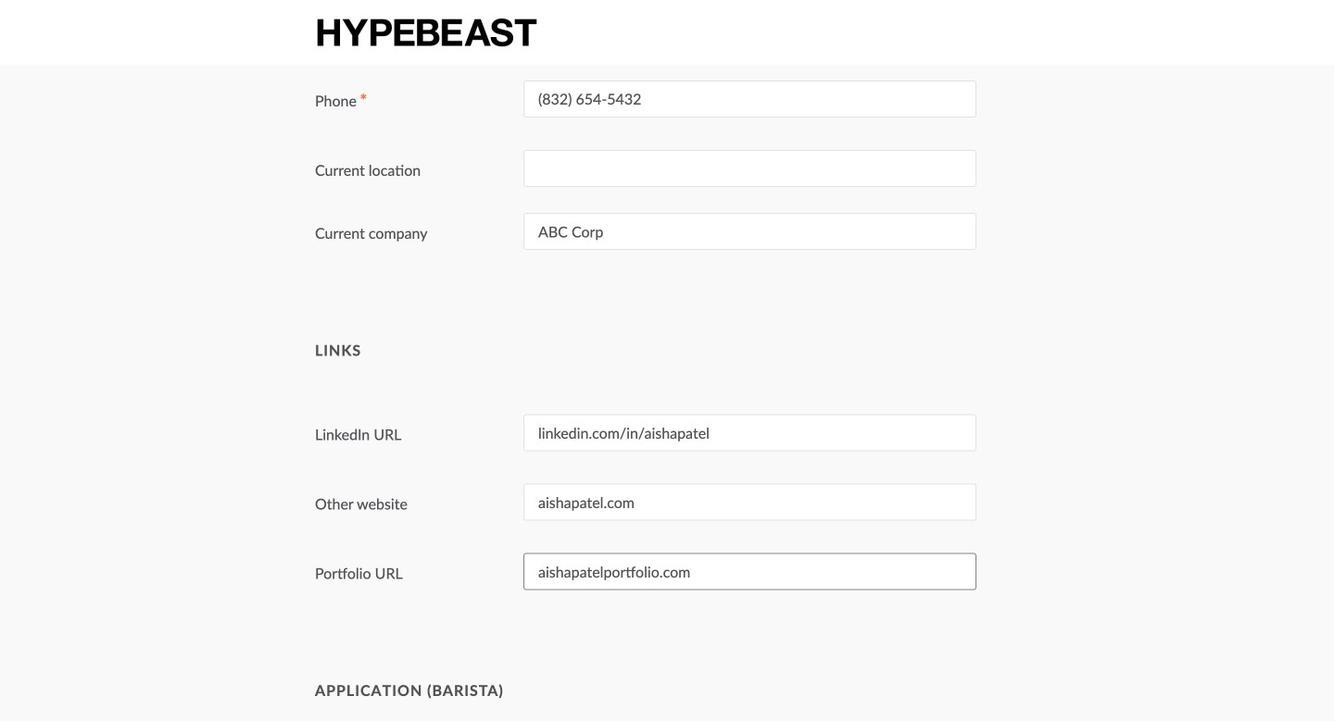 Task type: vqa. For each thing, say whether or not it's contained in the screenshot.
text field
yes



Task type: locate. For each thing, give the bounding box(es) containing it.
None text field
[[524, 415, 977, 452]]

None text field
[[524, 80, 977, 117], [524, 150, 977, 187], [524, 213, 977, 250], [524, 484, 977, 521], [524, 554, 977, 591], [524, 80, 977, 117], [524, 150, 977, 187], [524, 213, 977, 250], [524, 484, 977, 521], [524, 554, 977, 591]]

None email field
[[524, 11, 977, 48]]



Task type: describe. For each thing, give the bounding box(es) containing it.
hypebeast logo image
[[315, 16, 539, 49]]



